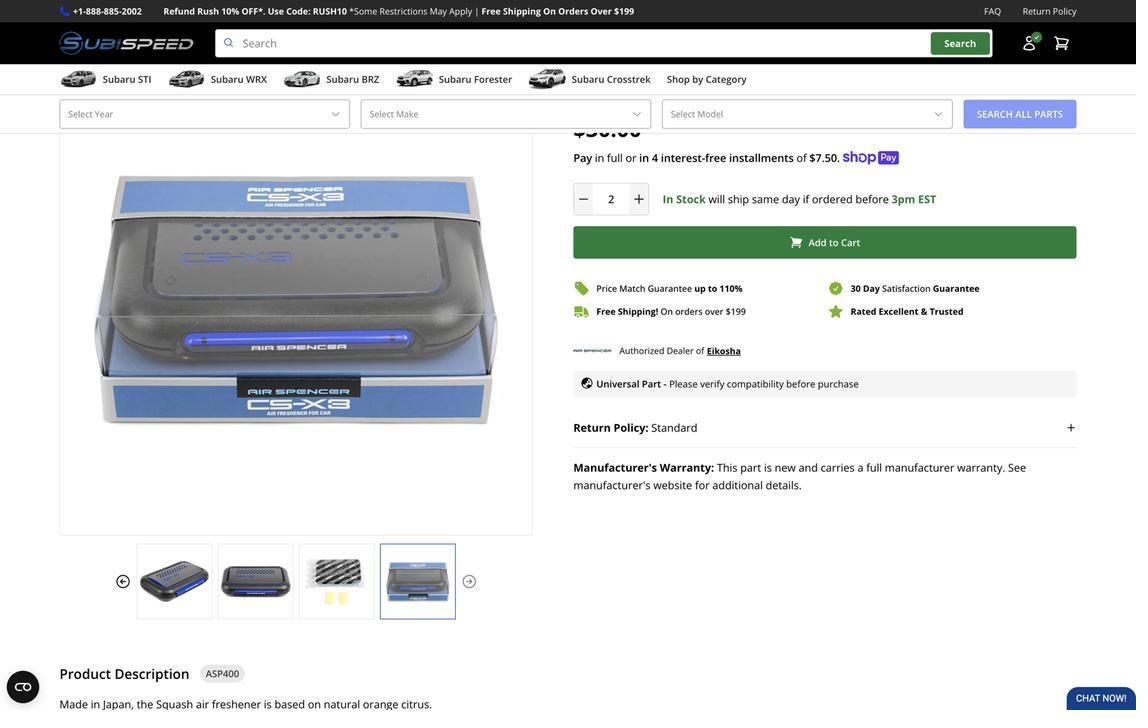 Task type: vqa. For each thing, say whether or not it's contained in the screenshot.
the left in
yes



Task type: locate. For each thing, give the bounding box(es) containing it.
this part is new and carries a full manufacturer warranty. see manufacturer's website for additional details.
[[574, 460, 1026, 492]]

1 horizontal spatial of
[[797, 151, 807, 165]]

universal left part
[[597, 378, 640, 390]]

5 subaru from the left
[[572, 73, 605, 86]]

1 vertical spatial asp400
[[206, 667, 239, 680]]

0 horizontal spatial of
[[696, 345, 704, 357]]

2 horizontal spatial /
[[220, 39, 224, 54]]

2 asp400 eikosha air spencer cs-x3 squash air freshener - universal, image from the left
[[218, 558, 293, 606]]

interest-
[[661, 151, 705, 165]]

$7.50
[[810, 151, 837, 165]]

air
[[235, 41, 247, 53], [627, 64, 646, 83], [797, 64, 815, 83]]

1 vertical spatial of
[[696, 345, 704, 357]]

$30.00
[[574, 114, 642, 143]]

go to left image image
[[115, 574, 131, 590]]

air right "squash"
[[797, 64, 815, 83]]

match
[[620, 282, 646, 295]]

1 horizontal spatial before
[[856, 192, 889, 206]]

return left 'policy'
[[1023, 5, 1051, 17]]

forester
[[474, 73, 512, 86]]

- right freshener
[[888, 64, 893, 83]]

manufacturer's warranty:
[[574, 460, 714, 475]]

/
[[81, 39, 85, 54], [142, 39, 146, 54], [220, 39, 224, 54]]

1 vertical spatial universal
[[597, 378, 640, 390]]

full left or
[[607, 151, 623, 165]]

lifestyle
[[96, 41, 131, 53]]

pay
[[574, 151, 592, 165]]

0 vertical spatial to
[[829, 236, 839, 249]]

of left $7.50
[[797, 151, 807, 165]]

guarantee up trusted
[[933, 282, 980, 295]]

0 horizontal spatial full
[[607, 151, 623, 165]]

of right dealer
[[696, 345, 704, 357]]

0 horizontal spatial in
[[595, 151, 604, 165]]

2 / from the left
[[142, 39, 146, 54]]

air up 2 at right top
[[627, 64, 646, 83]]

lifestyle link up subaru sti dropdown button at the left
[[96, 41, 131, 53]]

1 in from the left
[[595, 151, 604, 165]]

subaru left wrx
[[211, 73, 244, 86]]

return for return policy
[[1023, 5, 1051, 17]]

subaru inside dropdown button
[[439, 73, 472, 86]]

authorized dealer of eikosha
[[620, 345, 741, 357]]

/ right the care at left
[[220, 39, 224, 54]]

1 horizontal spatial eikosha
[[707, 345, 741, 357]]

spencer
[[650, 64, 702, 83]]

x3
[[726, 64, 742, 83]]

1 vertical spatial eikosha
[[707, 345, 741, 357]]

0 horizontal spatial -
[[664, 378, 667, 390]]

0 vertical spatial free
[[482, 5, 501, 17]]

before left 3pm
[[856, 192, 889, 206]]

air fresheners link
[[235, 41, 307, 53], [235, 41, 296, 53]]

eikosha down search input field
[[574, 64, 624, 83]]

2
[[644, 90, 649, 102]]

0 vertical spatial on
[[543, 5, 556, 17]]

search input field
[[215, 29, 993, 58]]

0 horizontal spatial return
[[574, 420, 611, 435]]

select model image
[[933, 109, 944, 120]]

/ for air fresheners
[[220, 39, 224, 54]]

vehicle
[[157, 41, 188, 53]]

eikosha up universal part - please verify compatibility before purchase
[[707, 345, 741, 357]]

star image
[[574, 90, 585, 102], [609, 90, 621, 102], [621, 90, 633, 102]]

subaru inside 'dropdown button'
[[572, 73, 605, 86]]

1 horizontal spatial return
[[1023, 5, 1051, 17]]

2 guarantee from the left
[[933, 282, 980, 295]]

10%
[[221, 5, 239, 17]]

a subaru crosstrek thumbnail image image
[[529, 69, 567, 89]]

subaru left forester at top
[[439, 73, 472, 86]]

a subaru brz thumbnail image image
[[283, 69, 321, 89]]

None number field
[[574, 183, 649, 215]]

rated excellent & trusted
[[851, 305, 964, 318]]

for
[[695, 478, 710, 492]]

/ right home 'image'
[[81, 39, 85, 54]]

1 horizontal spatial guarantee
[[933, 282, 980, 295]]

search
[[945, 37, 977, 50]]

satisfaction
[[882, 282, 931, 295]]

ship
[[728, 192, 749, 206]]

eikosha inside the authorized dealer of eikosha
[[707, 345, 741, 357]]

return left policy:
[[574, 420, 611, 435]]

0 horizontal spatial asp400
[[79, 79, 113, 92]]

freshener
[[819, 64, 885, 83]]

guarantee up the free shipping! on orders over $ 199
[[648, 282, 692, 295]]

air left fresheners
[[235, 41, 247, 53]]

0 vertical spatial universal
[[896, 64, 958, 83]]

0 horizontal spatial air
[[235, 41, 247, 53]]

subaru for subaru crosstrek
[[572, 73, 605, 86]]

subaru left brz
[[327, 73, 359, 86]]

free right the |
[[482, 5, 501, 17]]

1 horizontal spatial to
[[829, 236, 839, 249]]

on
[[543, 5, 556, 17], [661, 305, 673, 318]]

details.
[[766, 478, 802, 492]]

subaru forester button
[[396, 67, 512, 94]]

$199
[[614, 5, 634, 17]]

0 horizontal spatial guarantee
[[648, 282, 692, 295]]

0 vertical spatial return
[[1023, 5, 1051, 17]]

0 horizontal spatial universal
[[597, 378, 640, 390]]

code:
[[286, 5, 311, 17]]

- right part
[[664, 378, 667, 390]]

subaru wrx
[[211, 73, 267, 86]]

*some
[[349, 5, 377, 17]]

free shipping! on orders over $ 199
[[597, 305, 746, 318]]

0 horizontal spatial to
[[708, 282, 717, 295]]

1 vertical spatial to
[[708, 282, 717, 295]]

subaru sti
[[103, 73, 151, 86]]

asp400 eikosha air spencer cs-x3 squash air freshener - universal, image
[[137, 558, 212, 606], [218, 558, 293, 606], [300, 558, 374, 606], [381, 558, 455, 606]]

in
[[663, 192, 674, 206]]

110%
[[720, 282, 743, 295]]

to inside add to cart button
[[829, 236, 839, 249]]

1 guarantee from the left
[[648, 282, 692, 295]]

1 subaru from the left
[[103, 73, 136, 86]]

free down price
[[597, 305, 616, 318]]

increment image
[[632, 192, 646, 206]]

free
[[705, 151, 727, 165]]

rated
[[851, 305, 877, 318]]

1 vertical spatial before
[[786, 378, 816, 390]]

new
[[775, 460, 796, 475]]

3 star image from the left
[[621, 90, 633, 102]]

pay in full or in 4 interest-free installments of $7.50 .
[[574, 151, 840, 165]]

0 horizontal spatial eikosha
[[574, 64, 624, 83]]

1 horizontal spatial on
[[661, 305, 673, 318]]

lifestyle link
[[96, 41, 142, 53], [96, 41, 131, 53]]

price
[[597, 282, 617, 295]]

dealer
[[667, 345, 694, 357]]

of
[[797, 151, 807, 165], [696, 345, 704, 357]]

restrictions
[[380, 5, 428, 17]]

in
[[595, 151, 604, 165], [639, 151, 649, 165]]

3 subaru from the left
[[327, 73, 359, 86]]

/ left vehicle
[[142, 39, 146, 54]]

-
[[888, 64, 893, 83], [664, 378, 667, 390]]

shop by category button
[[667, 67, 747, 94]]

2 subaru from the left
[[211, 73, 244, 86]]

subaru for subaru wrx
[[211, 73, 244, 86]]

in stock will ship same day if ordered before 3pm est
[[663, 192, 937, 206]]

1 horizontal spatial in
[[639, 151, 649, 165]]

subaru left sti
[[103, 73, 136, 86]]

select year image
[[331, 109, 341, 120]]

1 horizontal spatial asp400
[[206, 667, 239, 680]]

1 asp400 eikosha air spencer cs-x3 squash air freshener - universal, image from the left
[[137, 558, 212, 606]]

free
[[482, 5, 501, 17], [597, 305, 616, 318]]

0 vertical spatial asp400
[[79, 79, 113, 92]]

star image
[[585, 90, 597, 102], [597, 90, 609, 102]]

in right pay on the top right of the page
[[595, 151, 604, 165]]

1 horizontal spatial -
[[888, 64, 893, 83]]

3 / from the left
[[220, 39, 224, 54]]

to right up
[[708, 282, 717, 295]]

website
[[654, 478, 692, 492]]

0 horizontal spatial /
[[81, 39, 85, 54]]

universal
[[896, 64, 958, 83], [597, 378, 640, 390]]

search button
[[931, 32, 990, 55]]

of inside the authorized dealer of eikosha
[[696, 345, 704, 357]]

full right a
[[867, 460, 882, 475]]

asp400
[[79, 79, 113, 92], [206, 667, 239, 680]]

subaru down search input field
[[572, 73, 605, 86]]

to right 'add'
[[829, 236, 839, 249]]

see
[[1008, 460, 1026, 475]]

in left 4 on the top of the page
[[639, 151, 649, 165]]

est
[[918, 192, 937, 206]]

return policy
[[1023, 5, 1077, 17]]

same
[[752, 192, 779, 206]]

1 vertical spatial full
[[867, 460, 882, 475]]

1 / from the left
[[81, 39, 85, 54]]

universal up select model icon
[[896, 64, 958, 83]]

return policy: standard
[[574, 420, 698, 435]]

ordered
[[812, 192, 853, 206]]

will
[[709, 192, 725, 206]]

1 horizontal spatial /
[[142, 39, 146, 54]]

stock
[[676, 192, 706, 206]]

1 star image from the left
[[574, 90, 585, 102]]

part
[[741, 460, 761, 475]]

subaru sti button
[[60, 67, 151, 94]]

1 vertical spatial free
[[597, 305, 616, 318]]

lifestyle link up subaru sti on the left of page
[[96, 41, 142, 53]]

use
[[268, 5, 284, 17]]

2 horizontal spatial air
[[797, 64, 815, 83]]

0 vertical spatial -
[[888, 64, 893, 83]]

before left purchase
[[786, 378, 816, 390]]

faq link
[[985, 4, 1001, 18]]

0 vertical spatial eikosha
[[574, 64, 624, 83]]

1 horizontal spatial full
[[867, 460, 882, 475]]

refund
[[164, 5, 195, 17]]

4 subaru from the left
[[439, 73, 472, 86]]

verify
[[700, 378, 725, 390]]

1 horizontal spatial universal
[[896, 64, 958, 83]]

1 vertical spatial return
[[574, 420, 611, 435]]

|
[[475, 5, 479, 17]]

0 vertical spatial before
[[856, 192, 889, 206]]

subaru for subaru brz
[[327, 73, 359, 86]]

4 asp400 eikosha air spencer cs-x3 squash air freshener - universal, image from the left
[[381, 558, 455, 606]]



Task type: describe. For each thing, give the bounding box(es) containing it.
manufacturer's
[[574, 478, 651, 492]]

off*.
[[242, 5, 266, 17]]

eikosha image
[[574, 341, 612, 360]]

trusted
[[930, 305, 964, 318]]

manufacturer's
[[574, 460, 657, 475]]

decrement image
[[577, 192, 591, 206]]

return policy link
[[1023, 4, 1077, 18]]

cart
[[841, 236, 861, 249]]

$
[[726, 305, 731, 318]]

subaru forester
[[439, 73, 512, 86]]

is
[[764, 460, 772, 475]]

Select Model button
[[662, 100, 953, 129]]

1 vertical spatial on
[[661, 305, 673, 318]]

0 horizontal spatial on
[[543, 5, 556, 17]]

select make image
[[632, 109, 643, 120]]

standard
[[652, 420, 698, 435]]

+1-888-885-2002 link
[[73, 4, 142, 18]]

over
[[591, 5, 612, 17]]

+1-888-885-2002
[[73, 5, 142, 17]]

eikosha air spencer cs-x3 squash air freshener - universal
[[574, 64, 958, 83]]

product description
[[60, 665, 190, 683]]

subaru for subaru sti
[[103, 73, 136, 86]]

or
[[626, 151, 637, 165]]

1 horizontal spatial free
[[597, 305, 616, 318]]

fresheners
[[249, 41, 296, 53]]

part
[[642, 378, 661, 390]]

shop pay image
[[843, 151, 899, 165]]

Select Make button
[[361, 100, 652, 129]]

squash
[[746, 64, 793, 83]]

shop
[[667, 73, 690, 86]]

open widget image
[[7, 671, 39, 704]]

purchase
[[818, 378, 859, 390]]

category
[[706, 73, 747, 86]]

excellent
[[879, 305, 919, 318]]

button image
[[1021, 35, 1038, 51]]

shipping!
[[618, 305, 659, 318]]

2 in from the left
[[639, 151, 649, 165]]

2 star image from the left
[[597, 90, 609, 102]]

care
[[190, 41, 209, 53]]

1 vertical spatial -
[[664, 378, 667, 390]]

/ for lifestyle
[[81, 39, 85, 54]]

add to cart button
[[574, 226, 1077, 259]]

orders
[[675, 305, 703, 318]]

30
[[851, 282, 861, 295]]

faq
[[985, 5, 1001, 17]]

shipping
[[503, 5, 541, 17]]

885-
[[104, 5, 122, 17]]

over
[[705, 305, 724, 318]]

eikosha link
[[707, 343, 741, 358]]

a subaru wrx thumbnail image image
[[168, 69, 206, 89]]

0 horizontal spatial before
[[786, 378, 816, 390]]

warranty.
[[958, 460, 1006, 475]]

add
[[809, 236, 827, 249]]

add to cart
[[809, 236, 861, 249]]

authorized
[[620, 345, 665, 357]]

by
[[692, 73, 703, 86]]

refund rush 10% off*. use code: rush10 *some restrictions may apply | free shipping on orders over $199
[[164, 5, 634, 17]]

cs-
[[706, 64, 726, 83]]

a subaru forester thumbnail image image
[[396, 69, 434, 89]]

sti
[[138, 73, 151, 86]]

air fresheners
[[235, 41, 296, 53]]

a subaru sti thumbnail image image
[[60, 69, 97, 89]]

subaru brz button
[[283, 67, 379, 94]]

Select Year button
[[60, 100, 350, 129]]

3 asp400 eikosha air spencer cs-x3 squash air freshener - universal, image from the left
[[300, 558, 374, 606]]

199
[[731, 305, 746, 318]]

home image
[[60, 41, 70, 52]]

.
[[837, 151, 840, 165]]

crosstrek
[[607, 73, 651, 86]]

this
[[717, 460, 738, 475]]

1 horizontal spatial air
[[627, 64, 646, 83]]

2 star image from the left
[[609, 90, 621, 102]]

subaru brz
[[327, 73, 379, 86]]

policy:
[[614, 420, 649, 435]]

vehicle care
[[157, 41, 209, 53]]

0 vertical spatial full
[[607, 151, 623, 165]]

subaru crosstrek
[[572, 73, 651, 86]]

&
[[921, 305, 928, 318]]

+1-
[[73, 5, 86, 17]]

installments
[[729, 151, 794, 165]]

manufacturer
[[885, 460, 955, 475]]

subaru for subaru forester
[[439, 73, 472, 86]]

return for return policy: standard
[[574, 420, 611, 435]]

if
[[803, 192, 809, 206]]

subispeed logo image
[[60, 29, 193, 58]]

/ for vehicle care
[[142, 39, 146, 54]]

0 horizontal spatial free
[[482, 5, 501, 17]]

reviews
[[651, 90, 684, 102]]

subaru crosstrek button
[[529, 67, 651, 94]]

please
[[669, 378, 698, 390]]

3pm
[[892, 192, 916, 206]]

up
[[695, 282, 706, 295]]

full inside this part is new and carries a full manufacturer warranty. see manufacturer's website for additional details.
[[867, 460, 882, 475]]

4
[[652, 151, 658, 165]]

carries
[[821, 460, 855, 475]]

compatibility
[[727, 378, 784, 390]]

and
[[799, 460, 818, 475]]

day
[[863, 282, 880, 295]]

1 star image from the left
[[585, 90, 597, 102]]

apply
[[449, 5, 472, 17]]

0 vertical spatial of
[[797, 151, 807, 165]]

product
[[60, 665, 111, 683]]

2 reviews
[[644, 90, 684, 102]]

universal part - please verify compatibility before purchase
[[597, 378, 859, 390]]

30 day satisfaction guarantee
[[851, 282, 980, 295]]



